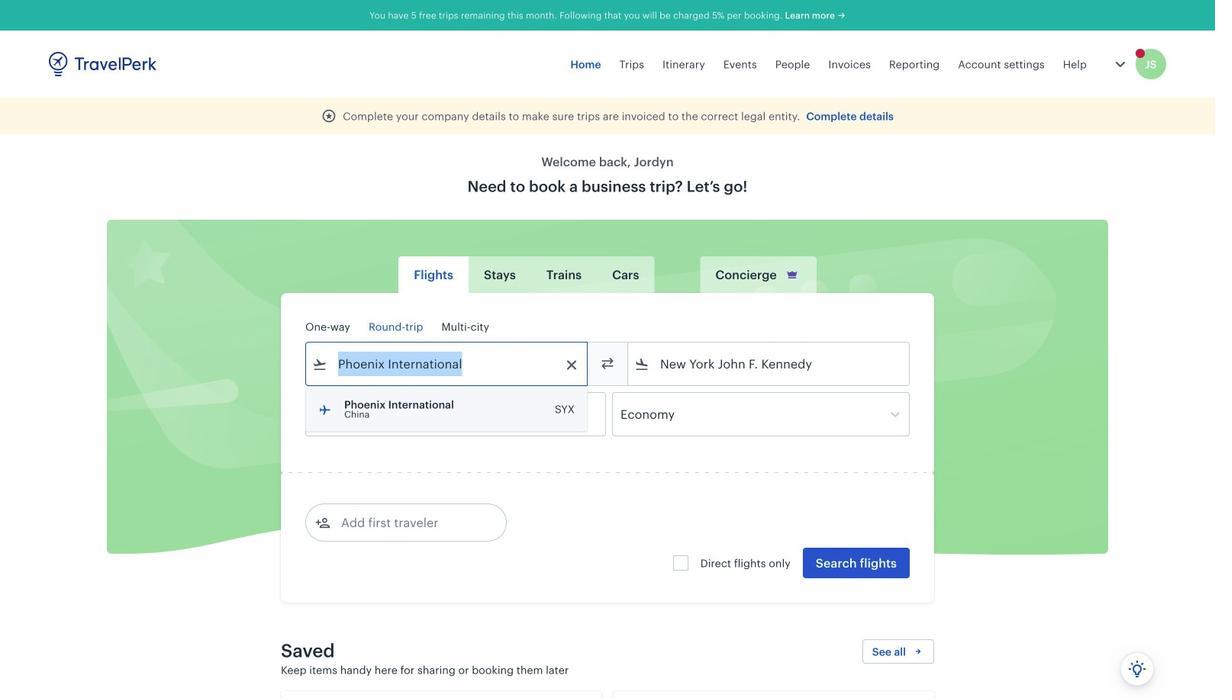 Task type: locate. For each thing, give the bounding box(es) containing it.
Return text field
[[418, 393, 497, 436]]

Add first traveler search field
[[330, 511, 489, 535]]



Task type: describe. For each thing, give the bounding box(es) containing it.
Depart text field
[[327, 393, 407, 436]]

To search field
[[650, 352, 889, 376]]

From search field
[[327, 352, 567, 376]]



Task type: vqa. For each thing, say whether or not it's contained in the screenshot.
MOVE BACKWARD TO SWITCH TO THE PREVIOUS MONTH. 'icon'
no



